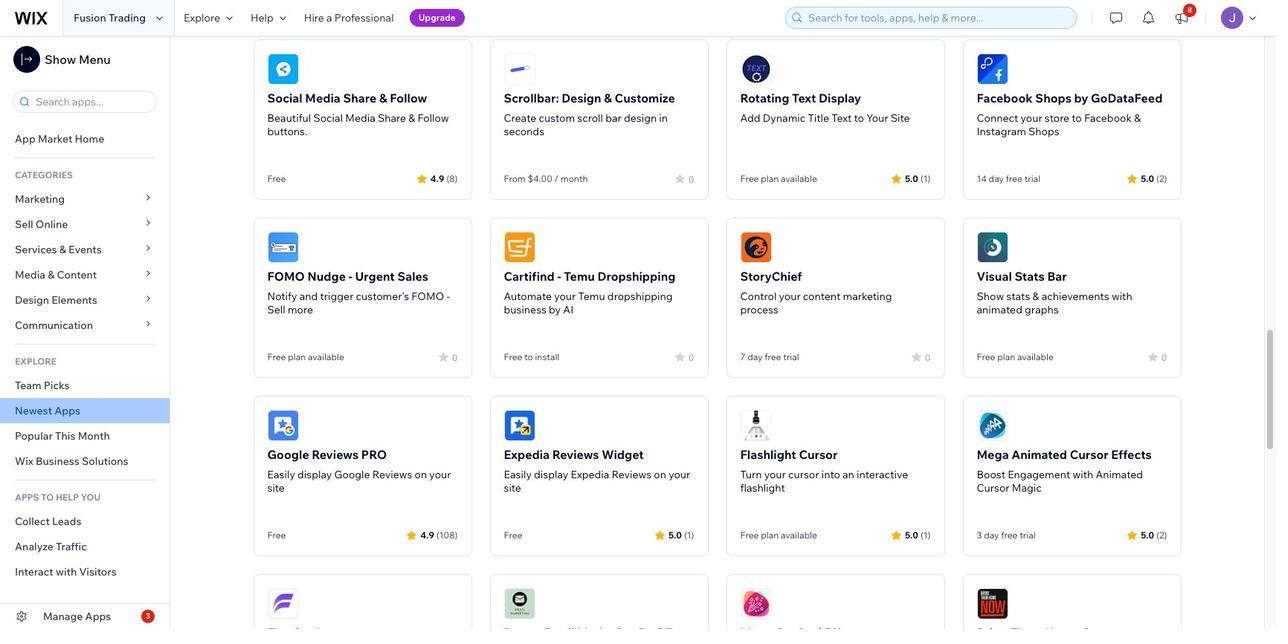 Task type: locate. For each thing, give the bounding box(es) containing it.
4.9 left (8)
[[430, 173, 444, 184]]

(1) for flashlight cursor
[[921, 530, 931, 541]]

media inside sidebar 'element'
[[15, 268, 45, 282]]

8
[[1188, 5, 1192, 15]]

1 horizontal spatial with
[[1073, 469, 1094, 482]]

free down magic
[[1001, 530, 1018, 541]]

to left your
[[854, 112, 864, 125]]

to left install
[[524, 352, 533, 363]]

analyze traffic link
[[0, 535, 170, 560]]

2 (2) from the top
[[1157, 530, 1167, 541]]

site for google reviews pro
[[267, 482, 285, 495]]

professional
[[335, 11, 394, 25]]

temu right ai
[[578, 290, 605, 303]]

0 horizontal spatial media
[[15, 268, 45, 282]]

plan for your
[[761, 530, 779, 541]]

Search for tools, apps, help & more... field
[[804, 7, 1072, 28]]

0 vertical spatial 3
[[977, 530, 982, 541]]

0 vertical spatial design
[[562, 91, 601, 106]]

free down the animated
[[977, 352, 995, 363]]

interact with visitors
[[15, 566, 117, 579]]

0 horizontal spatial social
[[267, 91, 302, 106]]

apps
[[54, 405, 80, 418], [85, 611, 111, 624]]

2 horizontal spatial cursor
[[1070, 448, 1109, 463]]

- right nudge
[[349, 269, 352, 284]]

your inside google reviews pro easily display google reviews on your site
[[429, 469, 451, 482]]

2 easily from the left
[[504, 469, 532, 482]]

on inside google reviews pro easily display google reviews on your site
[[415, 469, 427, 482]]

free plan available for urgent
[[267, 352, 344, 363]]

2 vertical spatial trial
[[1020, 530, 1036, 541]]

1 vertical spatial show
[[977, 290, 1004, 303]]

1 vertical spatial facebook
[[1084, 112, 1132, 125]]

1 vertical spatial 4.9
[[420, 530, 434, 541]]

display inside google reviews pro easily display google reviews on your site
[[298, 469, 332, 482]]

0 vertical spatial shops
[[1036, 91, 1072, 106]]

expedia
[[504, 448, 550, 463], [571, 469, 609, 482]]

cartifind - temu dropshipping logo image
[[504, 232, 535, 263]]

control
[[740, 290, 777, 303]]

with right achievements
[[1112, 290, 1132, 303]]

&
[[379, 91, 387, 106], [604, 91, 612, 106], [409, 112, 415, 125], [1134, 112, 1141, 125], [59, 243, 66, 257], [48, 268, 55, 282], [1033, 290, 1039, 303]]

by left godatafeed
[[1074, 91, 1088, 106]]

sell left the 'online'
[[15, 218, 33, 231]]

5.0 (2) for effects
[[1141, 530, 1167, 541]]

trial right 14
[[1025, 173, 1041, 184]]

2 vertical spatial media
[[15, 268, 45, 282]]

0 for visual stats bar
[[1162, 352, 1167, 363]]

upgrade
[[418, 12, 456, 23]]

2 vertical spatial free
[[1001, 530, 1018, 541]]

trial right the 7
[[783, 352, 799, 363]]

0 vertical spatial apps
[[54, 405, 80, 418]]

free right the (108)
[[504, 530, 522, 541]]

site down 'expedia reviews widget logo'
[[504, 482, 521, 495]]

to right store
[[1072, 112, 1082, 125]]

1 horizontal spatial easily
[[504, 469, 532, 482]]

show left menu
[[45, 52, 76, 67]]

mega animated cursor effects logo image
[[977, 411, 1008, 442]]

0 horizontal spatial design
[[15, 294, 49, 307]]

media
[[305, 91, 341, 106], [345, 112, 375, 125], [15, 268, 45, 282]]

5.0 for mega animated cursor effects
[[1141, 530, 1154, 541]]

google reviews pro easily display google reviews on your site
[[267, 448, 451, 495]]

display inside expedia reviews widget easily display expedia reviews on your site
[[534, 469, 568, 482]]

sell inside sidebar 'element'
[[15, 218, 33, 231]]

to
[[854, 112, 864, 125], [1072, 112, 1082, 125], [524, 352, 533, 363]]

storychief control your content marketing process
[[740, 269, 892, 317]]

5.0 (1)
[[905, 173, 931, 184], [669, 530, 694, 541], [905, 530, 931, 541]]

google
[[267, 448, 309, 463], [334, 469, 370, 482]]

5.0 for flashlight cursor
[[905, 530, 918, 541]]

content
[[803, 290, 841, 303]]

free up floating icons logo
[[267, 530, 286, 541]]

1 horizontal spatial text
[[832, 112, 852, 125]]

shops right instagram
[[1029, 125, 1060, 138]]

1 vertical spatial 3
[[146, 612, 150, 622]]

to inside facebook shops by godatafeed connect your store to facebook & instagram shops
[[1072, 112, 1082, 125]]

0 vertical spatial 5.0 (2)
[[1141, 173, 1167, 184]]

7 day free trial
[[740, 352, 799, 363]]

scrollbar: design & customize create custom scroll bar design in seconds
[[504, 91, 675, 138]]

text up title
[[792, 91, 816, 106]]

with right engagement
[[1073, 469, 1094, 482]]

to for by
[[1072, 112, 1082, 125]]

on
[[415, 469, 427, 482], [654, 469, 666, 482]]

show down "visual"
[[977, 290, 1004, 303]]

wix
[[15, 455, 33, 469]]

scrollbar: design & customize logo image
[[504, 54, 535, 85]]

easily down 'expedia reviews widget logo'
[[504, 469, 532, 482]]

3 right the manage apps
[[146, 612, 150, 622]]

reviews down widget
[[612, 469, 652, 482]]

easily down google reviews pro logo
[[267, 469, 295, 482]]

services & events link
[[0, 237, 170, 263]]

to
[[41, 492, 54, 504]]

2 horizontal spatial with
[[1112, 290, 1132, 303]]

mega animated cursor effects boost engagement with animated cursor magic
[[977, 448, 1152, 495]]

free right the 7
[[765, 352, 781, 363]]

plan for urgent
[[288, 352, 306, 363]]

1 horizontal spatial show
[[977, 290, 1004, 303]]

- right customer's on the top left of page
[[447, 290, 450, 303]]

(1) for expedia reviews widget
[[684, 530, 694, 541]]

notify
[[267, 290, 297, 303]]

your down storychief at the right of page
[[779, 290, 801, 303]]

animated
[[977, 303, 1023, 317]]

mega
[[977, 448, 1009, 463]]

0 vertical spatial 4.9
[[430, 173, 444, 184]]

upgrade button
[[410, 9, 465, 27]]

1 easily from the left
[[267, 469, 295, 482]]

display
[[298, 469, 332, 482], [534, 469, 568, 482]]

free down "flashlight"
[[740, 530, 759, 541]]

3 day free trial
[[977, 530, 1036, 541]]

media right beautiful
[[345, 112, 375, 125]]

5.0 (2)
[[1141, 173, 1167, 184], [1141, 530, 1167, 541]]

widget
[[602, 448, 644, 463]]

2 5.0 (2) from the top
[[1141, 530, 1167, 541]]

manage apps
[[43, 611, 111, 624]]

free plan available down "flashlight"
[[740, 530, 817, 541]]

1 horizontal spatial site
[[504, 482, 521, 495]]

2 horizontal spatial to
[[1072, 112, 1082, 125]]

easily for google reviews pro
[[267, 469, 295, 482]]

floating icons logo image
[[267, 589, 299, 620]]

events
[[68, 243, 102, 257]]

2 site from the left
[[504, 482, 521, 495]]

animated up engagement
[[1012, 448, 1067, 463]]

1 horizontal spatial google
[[334, 469, 370, 482]]

0 vertical spatial animated
[[1012, 448, 1067, 463]]

this
[[55, 430, 75, 443]]

nudge
[[308, 269, 346, 284]]

free plan available down the dynamic at the top of the page
[[740, 173, 817, 184]]

fomo up notify at the top left of the page
[[267, 269, 305, 284]]

5.0 for rotating text display
[[905, 173, 918, 184]]

available down graphs
[[1017, 352, 1054, 363]]

show
[[45, 52, 76, 67], [977, 290, 1004, 303]]

bring them home counter logo image
[[977, 589, 1008, 620]]

3 inside sidebar 'element'
[[146, 612, 150, 622]]

reviews left pro
[[312, 448, 359, 463]]

1 horizontal spatial 3
[[977, 530, 982, 541]]

available down more
[[308, 352, 344, 363]]

1 horizontal spatial apps
[[85, 611, 111, 624]]

0 vertical spatial show
[[45, 52, 76, 67]]

1 vertical spatial with
[[1073, 469, 1094, 482]]

scroll
[[577, 112, 603, 125]]

free plan available down the animated
[[977, 352, 1054, 363]]

to inside the rotating text display add dynamic title text to your site
[[854, 112, 864, 125]]

free right 14
[[1006, 173, 1023, 184]]

(2) for mega animated cursor effects
[[1157, 530, 1167, 541]]

reviews down pro
[[372, 469, 412, 482]]

1 vertical spatial text
[[832, 112, 852, 125]]

menu
[[79, 52, 111, 67]]

1 horizontal spatial -
[[447, 290, 450, 303]]

plan down more
[[288, 352, 306, 363]]

4.9 left the (108)
[[420, 530, 434, 541]]

0 vertical spatial google
[[267, 448, 309, 463]]

month
[[78, 430, 110, 443]]

sell inside fomo nudge - urgent sales notify and trigger customer's fomo - sell more
[[267, 303, 285, 317]]

0 horizontal spatial sell
[[15, 218, 33, 231]]

easily inside google reviews pro easily display google reviews on your site
[[267, 469, 295, 482]]

sell online link
[[0, 212, 170, 237]]

5.0
[[905, 173, 918, 184], [1141, 173, 1154, 184], [669, 530, 682, 541], [905, 530, 918, 541], [1141, 530, 1154, 541]]

1 vertical spatial free
[[765, 352, 781, 363]]

display down google reviews pro logo
[[298, 469, 332, 482]]

2 on from the left
[[654, 469, 666, 482]]

apps up this
[[54, 405, 80, 418]]

0 horizontal spatial site
[[267, 482, 285, 495]]

analyze traffic
[[15, 541, 87, 554]]

show menu
[[45, 52, 111, 67]]

fomo nudge - urgent sales logo image
[[267, 232, 299, 263]]

sell left more
[[267, 303, 285, 317]]

with inside mega animated cursor effects boost engagement with animated cursor magic
[[1073, 469, 1094, 482]]

free down add
[[740, 173, 759, 184]]

facebook
[[977, 91, 1033, 106], [1084, 112, 1132, 125]]

1 display from the left
[[298, 469, 332, 482]]

easily for expedia reviews widget
[[504, 469, 532, 482]]

trial down magic
[[1020, 530, 1036, 541]]

1 horizontal spatial display
[[534, 469, 568, 482]]

3 down the boost
[[977, 530, 982, 541]]

flashlight cursor logo image
[[740, 411, 772, 442]]

home
[[75, 132, 104, 146]]

0 horizontal spatial fomo
[[267, 269, 305, 284]]

your
[[867, 112, 888, 125]]

apps for newest apps
[[54, 405, 80, 418]]

1 5.0 (2) from the top
[[1141, 173, 1167, 184]]

expedia down 'expedia reviews widget logo'
[[504, 448, 550, 463]]

plan down the animated
[[997, 352, 1015, 363]]

0 horizontal spatial on
[[415, 469, 427, 482]]

0 horizontal spatial show
[[45, 52, 76, 67]]

0 vertical spatial sell
[[15, 218, 33, 231]]

1 horizontal spatial to
[[854, 112, 864, 125]]

0 vertical spatial text
[[792, 91, 816, 106]]

1 horizontal spatial sell
[[267, 303, 285, 317]]

customize
[[615, 91, 675, 106]]

3 for 3 day free trial
[[977, 530, 982, 541]]

turn
[[740, 469, 762, 482]]

your inside facebook shops by godatafeed connect your store to facebook & instagram shops
[[1021, 112, 1042, 125]]

help
[[56, 492, 79, 504]]

(2)
[[1157, 173, 1167, 184], [1157, 530, 1167, 541]]

0 vertical spatial with
[[1112, 290, 1132, 303]]

cursor left "effects"
[[1070, 448, 1109, 463]]

trading
[[109, 11, 146, 25]]

with inside sidebar 'element'
[[56, 566, 77, 579]]

hire a professional link
[[295, 0, 403, 36]]

plan down "flashlight"
[[761, 530, 779, 541]]

fomo down sales
[[412, 290, 444, 303]]

engagement
[[1008, 469, 1071, 482]]

market
[[38, 132, 72, 146]]

app market home
[[15, 132, 104, 146]]

0 vertical spatial by
[[1074, 91, 1088, 106]]

site for expedia reviews widget
[[504, 482, 521, 495]]

process
[[740, 303, 779, 317]]

1 vertical spatial 5.0 (2)
[[1141, 530, 1167, 541]]

1 horizontal spatial media
[[305, 91, 341, 106]]

available down "flashlight"
[[781, 530, 817, 541]]

cursor up 'into'
[[799, 448, 838, 463]]

apps right the manage
[[85, 611, 111, 624]]

by left ai
[[549, 303, 561, 317]]

2 display from the left
[[534, 469, 568, 482]]

0 horizontal spatial easily
[[267, 469, 295, 482]]

free plan available for add
[[740, 173, 817, 184]]

1 vertical spatial (2)
[[1157, 530, 1167, 541]]

0 horizontal spatial apps
[[54, 405, 80, 418]]

collect leads
[[15, 515, 81, 529]]

0 horizontal spatial by
[[549, 303, 561, 317]]

easily inside expedia reviews widget easily display expedia reviews on your site
[[504, 469, 532, 482]]

design up communication
[[15, 294, 49, 307]]

media down services in the left of the page
[[15, 268, 45, 282]]

1 horizontal spatial by
[[1074, 91, 1088, 106]]

1 vertical spatial design
[[15, 294, 49, 307]]

4.9 (108)
[[420, 530, 458, 541]]

design
[[624, 112, 657, 125]]

1 on from the left
[[415, 469, 427, 482]]

plan for show
[[997, 352, 1015, 363]]

graphs
[[1025, 303, 1059, 317]]

day down the boost
[[984, 530, 999, 541]]

online
[[36, 218, 68, 231]]

trial for shops
[[1025, 173, 1041, 184]]

design up the scroll
[[562, 91, 601, 106]]

0 horizontal spatial display
[[298, 469, 332, 482]]

- right cartifind
[[557, 269, 561, 284]]

0 horizontal spatial with
[[56, 566, 77, 579]]

5.0 for expedia reviews widget
[[669, 530, 682, 541]]

animated down "effects"
[[1096, 469, 1143, 482]]

social right beautiful
[[313, 112, 343, 125]]

3 for 3
[[146, 612, 150, 622]]

1 vertical spatial sell
[[267, 303, 285, 317]]

display down 'expedia reviews widget logo'
[[534, 469, 568, 482]]

1 vertical spatial by
[[549, 303, 561, 317]]

free plan available down more
[[267, 352, 344, 363]]

cursor inside flashlight cursor turn your cursor into an interactive flashlight
[[799, 448, 838, 463]]

0 horizontal spatial cursor
[[799, 448, 838, 463]]

apps for manage apps
[[85, 611, 111, 624]]

seconds
[[504, 125, 544, 138]]

temu up ai
[[564, 269, 595, 284]]

1 horizontal spatial animated
[[1096, 469, 1143, 482]]

with down traffic
[[56, 566, 77, 579]]

storychief logo image
[[740, 232, 772, 263]]

available for your
[[781, 530, 817, 541]]

temu
[[564, 269, 595, 284], [578, 290, 605, 303]]

1 vertical spatial expedia
[[571, 469, 609, 482]]

facebook down godatafeed
[[1084, 112, 1132, 125]]

stats
[[1007, 290, 1030, 303]]

site down google reviews pro logo
[[267, 482, 285, 495]]

social up beautiful
[[267, 91, 302, 106]]

urgent
[[355, 269, 395, 284]]

2 horizontal spatial -
[[557, 269, 561, 284]]

0 for fomo nudge - urgent sales
[[452, 352, 458, 363]]

day for control
[[748, 352, 763, 363]]

1 vertical spatial apps
[[85, 611, 111, 624]]

1 vertical spatial day
[[748, 352, 763, 363]]

sidebar element
[[0, 36, 170, 630]]

free left install
[[504, 352, 522, 363]]

plan down the dynamic at the top of the page
[[761, 173, 779, 184]]

show menu button
[[13, 46, 111, 73]]

available down the dynamic at the top of the page
[[781, 173, 817, 184]]

into
[[822, 469, 840, 482]]

your left store
[[1021, 112, 1042, 125]]

help
[[251, 11, 274, 25]]

text down 'display'
[[832, 112, 852, 125]]

plan for add
[[761, 173, 779, 184]]

day right 14
[[989, 173, 1004, 184]]

0 horizontal spatial share
[[343, 91, 377, 106]]

1 vertical spatial trial
[[783, 352, 799, 363]]

your right the automate
[[554, 290, 576, 303]]

on inside expedia reviews widget easily display expedia reviews on your site
[[654, 469, 666, 482]]

0 vertical spatial facebook
[[977, 91, 1033, 106]]

1 site from the left
[[267, 482, 285, 495]]

0 vertical spatial trial
[[1025, 173, 1041, 184]]

design
[[562, 91, 601, 106], [15, 294, 49, 307]]

site inside google reviews pro easily display google reviews on your site
[[267, 482, 285, 495]]

on for widget
[[654, 469, 666, 482]]

1 horizontal spatial fomo
[[412, 290, 444, 303]]

0 horizontal spatial google
[[267, 448, 309, 463]]

cursor down mega at the bottom right of page
[[977, 482, 1010, 495]]

1 horizontal spatial social
[[313, 112, 343, 125]]

0 vertical spatial free
[[1006, 173, 1023, 184]]

1 vertical spatial animated
[[1096, 469, 1143, 482]]

day
[[989, 173, 1004, 184], [748, 352, 763, 363], [984, 530, 999, 541]]

0 vertical spatial media
[[305, 91, 341, 106]]

mega confetti effects logo image
[[740, 589, 772, 620]]

more
[[288, 303, 313, 317]]

design inside the scrollbar: design & customize create custom scroll bar design in seconds
[[562, 91, 601, 106]]

your up 4.9 (108)
[[429, 469, 451, 482]]

0 vertical spatial (2)
[[1157, 173, 1167, 184]]

5.0 for facebook shops by godatafeed
[[1141, 173, 1154, 184]]

0 horizontal spatial facebook
[[977, 91, 1033, 106]]

newest apps
[[15, 405, 80, 418]]

social
[[267, 91, 302, 106], [313, 112, 343, 125]]

1 vertical spatial share
[[378, 112, 406, 125]]

expedia down widget
[[571, 469, 609, 482]]

free for animated
[[1001, 530, 1018, 541]]

your inside storychief control your content marketing process
[[779, 290, 801, 303]]

design inside 'link'
[[15, 294, 49, 307]]

1 horizontal spatial on
[[654, 469, 666, 482]]

0 horizontal spatial to
[[524, 352, 533, 363]]

by inside the 'cartifind - temu dropshipping automate your temu dropshipping business by ai'
[[549, 303, 561, 317]]

2 horizontal spatial media
[[345, 112, 375, 125]]

1 horizontal spatial design
[[562, 91, 601, 106]]

0 for cartifind - temu dropshipping
[[689, 352, 694, 363]]

available for urgent
[[308, 352, 344, 363]]

your left "turn"
[[669, 469, 690, 482]]

follow
[[390, 91, 427, 106], [418, 112, 449, 125]]

0 vertical spatial expedia
[[504, 448, 550, 463]]

your inside the 'cartifind - temu dropshipping automate your temu dropshipping business by ai'
[[554, 290, 576, 303]]

& inside facebook shops by godatafeed connect your store to facebook & instagram shops
[[1134, 112, 1141, 125]]

text
[[792, 91, 816, 106], [832, 112, 852, 125]]

google down pro
[[334, 469, 370, 482]]

shops up store
[[1036, 91, 1072, 106]]

day right the 7
[[748, 352, 763, 363]]

1 vertical spatial google
[[334, 469, 370, 482]]

newest
[[15, 405, 52, 418]]

display for expedia
[[534, 469, 568, 482]]

site inside expedia reviews widget easily display expedia reviews on your site
[[504, 482, 521, 495]]

your down flashlight
[[764, 469, 786, 482]]

facebook up connect
[[977, 91, 1033, 106]]

google down google reviews pro logo
[[267, 448, 309, 463]]

with inside 'visual stats bar show stats & achievements with animated graphs'
[[1112, 290, 1132, 303]]

expedia reviews widget logo image
[[504, 411, 535, 442]]

1 (2) from the top
[[1157, 173, 1167, 184]]

with
[[1112, 290, 1132, 303], [1073, 469, 1094, 482], [56, 566, 77, 579]]

0 vertical spatial follow
[[390, 91, 427, 106]]

media up beautiful
[[305, 91, 341, 106]]

2 vertical spatial day
[[984, 530, 999, 541]]



Task type: describe. For each thing, give the bounding box(es) containing it.
1 vertical spatial follow
[[418, 112, 449, 125]]

wix business solutions link
[[0, 449, 170, 475]]

facebook shops by godatafeed connect your store to facebook & instagram shops
[[977, 91, 1163, 138]]

(2) for facebook shops by godatafeed
[[1157, 173, 1167, 184]]

cartifind
[[504, 269, 555, 284]]

to for display
[[854, 112, 864, 125]]

day for animated
[[984, 530, 999, 541]]

automate
[[504, 290, 552, 303]]

popular this month
[[15, 430, 110, 443]]

an
[[843, 469, 854, 482]]

bar
[[606, 112, 622, 125]]

instagram
[[977, 125, 1026, 138]]

apps to help you
[[15, 492, 101, 504]]

manage
[[43, 611, 83, 624]]

show inside 'visual stats bar show stats & achievements with animated graphs'
[[977, 290, 1004, 303]]

4.9 for google reviews pro
[[420, 530, 434, 541]]

1 horizontal spatial cursor
[[977, 482, 1010, 495]]

expedia reviews widget easily display expedia reviews on your site
[[504, 448, 690, 495]]

media & content
[[15, 268, 97, 282]]

display for google
[[298, 469, 332, 482]]

communication link
[[0, 313, 170, 338]]

and
[[299, 290, 318, 303]]

0 vertical spatial social
[[267, 91, 302, 106]]

by inside facebook shops by godatafeed connect your store to facebook & instagram shops
[[1074, 91, 1088, 106]]

marketing link
[[0, 187, 170, 212]]

customer's
[[356, 290, 409, 303]]

a
[[327, 11, 332, 25]]

leads
[[52, 515, 81, 529]]

social media share & follow beautiful social media share & follow buttons.
[[267, 91, 449, 138]]

wix business solutions
[[15, 455, 128, 469]]

traffic
[[56, 541, 87, 554]]

install
[[535, 352, 560, 363]]

free for shops
[[1006, 173, 1023, 184]]

app
[[15, 132, 36, 146]]

beautiful
[[267, 112, 311, 125]]

show inside button
[[45, 52, 76, 67]]

from
[[504, 173, 526, 184]]

day for shops
[[989, 173, 1004, 184]]

free to install
[[504, 352, 560, 363]]

custom
[[539, 112, 575, 125]]

visual
[[977, 269, 1012, 284]]

Search apps... field
[[31, 91, 152, 112]]

newest apps link
[[0, 399, 170, 424]]

store
[[1045, 112, 1070, 125]]

design elements
[[15, 294, 97, 307]]

fusion trading
[[74, 11, 146, 25]]

- inside the 'cartifind - temu dropshipping automate your temu dropshipping business by ai'
[[557, 269, 561, 284]]

team picks link
[[0, 373, 170, 399]]

trigger
[[320, 290, 354, 303]]

month
[[561, 173, 588, 184]]

analyze
[[15, 541, 54, 554]]

social media share & follow logo image
[[267, 54, 299, 85]]

stats
[[1015, 269, 1045, 284]]

free plan available for your
[[740, 530, 817, 541]]

popular
[[15, 430, 53, 443]]

free down notify at the top left of the page
[[267, 352, 286, 363]]

display
[[819, 91, 861, 106]]

0 horizontal spatial expedia
[[504, 448, 550, 463]]

fomo nudge - urgent sales notify and trigger customer's fomo - sell more
[[267, 269, 450, 317]]

5.0 (1) for flashlight cursor
[[905, 530, 931, 541]]

site
[[891, 112, 910, 125]]

services & events
[[15, 243, 102, 257]]

cursor
[[788, 469, 819, 482]]

rotating text display logo image
[[740, 54, 772, 85]]

collect
[[15, 515, 50, 529]]

visitors
[[79, 566, 117, 579]]

fusion
[[74, 11, 106, 25]]

free plan available for show
[[977, 352, 1054, 363]]

$4.00
[[528, 173, 553, 184]]

effects
[[1111, 448, 1152, 463]]

0 vertical spatial fomo
[[267, 269, 305, 284]]

available for show
[[1017, 352, 1054, 363]]

flashlight cursor turn your cursor into an interactive flashlight
[[740, 448, 908, 495]]

available for add
[[781, 173, 817, 184]]

rotating
[[740, 91, 789, 106]]

8 button
[[1165, 0, 1198, 36]]

ai
[[563, 303, 574, 317]]

free down buttons.
[[267, 173, 286, 184]]

achievements
[[1042, 290, 1109, 303]]

0 vertical spatial temu
[[564, 269, 595, 284]]

0 for storychief
[[925, 352, 931, 363]]

14 day free trial
[[977, 173, 1041, 184]]

business
[[504, 303, 547, 317]]

& inside the scrollbar: design & customize create custom scroll bar design in seconds
[[604, 91, 612, 106]]

sales
[[397, 269, 428, 284]]

your inside flashlight cursor turn your cursor into an interactive flashlight
[[764, 469, 786, 482]]

communication
[[15, 319, 95, 332]]

visual stats bar logo image
[[977, 232, 1008, 263]]

1 horizontal spatial share
[[378, 112, 406, 125]]

on for pro
[[415, 469, 427, 482]]

5.0 (1) for expedia reviews widget
[[669, 530, 694, 541]]

categories
[[15, 170, 73, 181]]

google reviews pro logo image
[[267, 411, 299, 442]]

(1) for rotating text display
[[921, 173, 931, 184]]

1 vertical spatial social
[[313, 112, 343, 125]]

free for control
[[765, 352, 781, 363]]

scrollbar:
[[504, 91, 559, 106]]

collect leads link
[[0, 509, 170, 535]]

popular this month link
[[0, 424, 170, 449]]

1 horizontal spatial facebook
[[1084, 112, 1132, 125]]

interactive
[[857, 469, 908, 482]]

elements
[[51, 294, 97, 307]]

1 horizontal spatial expedia
[[571, 469, 609, 482]]

explore
[[184, 11, 220, 25]]

rotating text display add dynamic title text to your site
[[740, 91, 910, 125]]

picks
[[44, 379, 70, 393]]

0 horizontal spatial animated
[[1012, 448, 1067, 463]]

hire a professional
[[304, 11, 394, 25]]

0 vertical spatial share
[[343, 91, 377, 106]]

& inside 'visual stats bar show stats & achievements with animated graphs'
[[1033, 290, 1039, 303]]

4.9 for social media share & follow
[[430, 173, 444, 184]]

1 vertical spatial temu
[[578, 290, 605, 303]]

1 vertical spatial shops
[[1029, 125, 1060, 138]]

trial for animated
[[1020, 530, 1036, 541]]

interact
[[15, 566, 53, 579]]

0 horizontal spatial -
[[349, 269, 352, 284]]

your inside expedia reviews widget easily display expedia reviews on your site
[[669, 469, 690, 482]]

trial for control
[[783, 352, 799, 363]]

(8)
[[447, 173, 458, 184]]

title
[[808, 112, 829, 125]]

create
[[504, 112, 536, 125]]

dynamic
[[763, 112, 806, 125]]

5.0 (2) for godatafeed
[[1141, 173, 1167, 184]]

7
[[740, 352, 746, 363]]

14
[[977, 173, 987, 184]]

popup email marketing by ot logo image
[[504, 589, 535, 620]]

facebook shops by godatafeed logo image
[[977, 54, 1008, 85]]

5.0 (1) for rotating text display
[[905, 173, 931, 184]]

0 for scrollbar: design & customize
[[689, 174, 694, 185]]

you
[[81, 492, 101, 504]]

reviews left widget
[[552, 448, 599, 463]]

(108)
[[437, 530, 458, 541]]

1 vertical spatial fomo
[[412, 290, 444, 303]]

1 vertical spatial media
[[345, 112, 375, 125]]



Task type: vqa. For each thing, say whether or not it's contained in the screenshot.
Animated trial
yes



